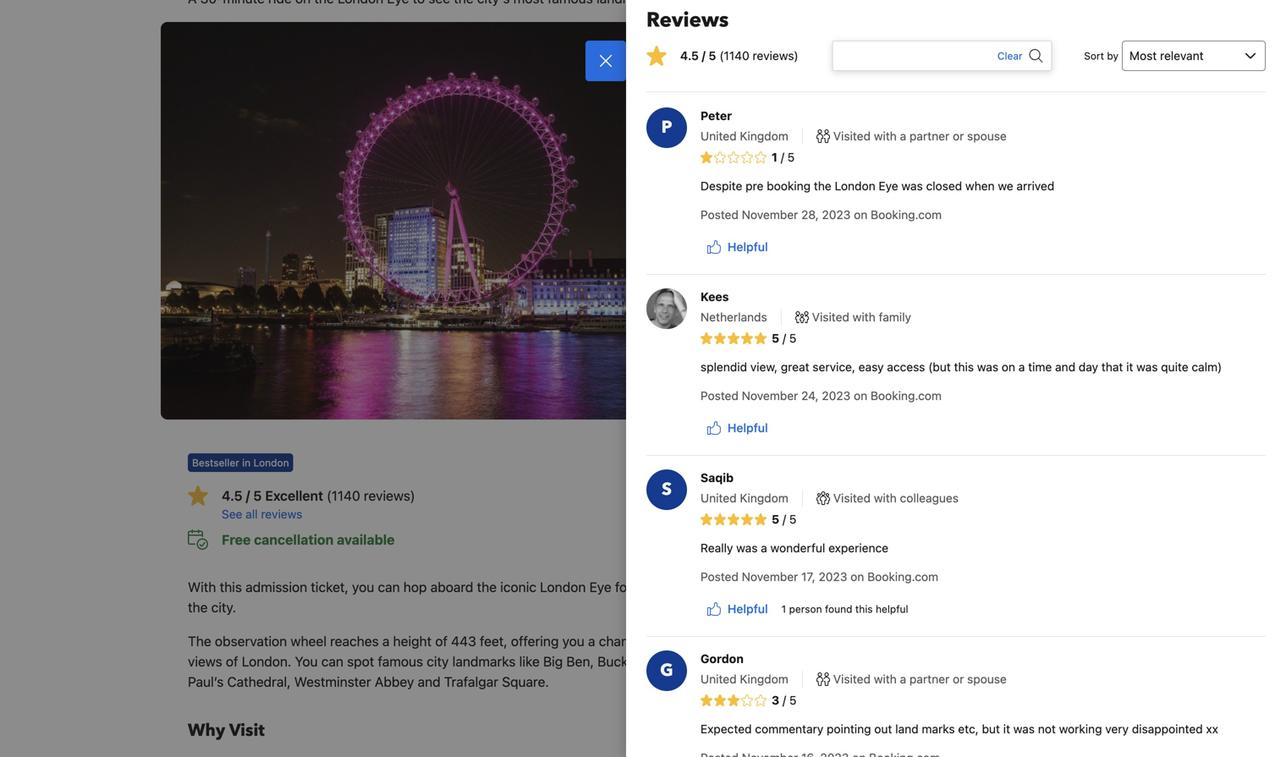 Task type: locate. For each thing, give the bounding box(es) containing it.
/ up free
[[246, 488, 250, 504]]

spouse for p
[[967, 129, 1007, 143]]

4.5 inside reviews dialog
[[680, 49, 699, 63]]

2 november from the top
[[742, 389, 798, 403]]

eye left "for"
[[589, 579, 611, 595]]

minute
[[669, 579, 711, 595]]

on for visited with a partner or spouse
[[854, 208, 867, 222]]

1 posted from the top
[[701, 208, 739, 222]]

0 horizontal spatial eye
[[589, 579, 611, 595]]

big
[[543, 654, 563, 670]]

this right (but
[[954, 360, 974, 374]]

dec inside tue 26 dec
[[899, 605, 920, 619]]

saqib
[[701, 471, 734, 485]]

0 vertical spatial november
[[742, 208, 798, 222]]

london
[[835, 179, 875, 193], [540, 579, 586, 595]]

1 vertical spatial reviews)
[[364, 488, 415, 504]]

1 vertical spatial it
[[1003, 722, 1010, 736]]

spouse
[[967, 129, 1007, 143], [967, 672, 1007, 686]]

with up despite pre booking the london eye was closed when we arrived
[[874, 129, 897, 143]]

0 vertical spatial kingdom
[[740, 129, 788, 143]]

(1140 right excellent
[[327, 488, 360, 504]]

available
[[337, 532, 395, 548]]

1 horizontal spatial time
[[1028, 360, 1052, 374]]

eye inside reviews dialog
[[879, 179, 898, 193]]

the down with
[[188, 599, 208, 616]]

splendid view, great service, easy access (but this was on a time and day that it was quite calm)
[[701, 360, 1222, 374]]

helpful down over at the bottom
[[728, 602, 768, 616]]

posted down really
[[701, 570, 739, 584]]

2 visited with a partner or spouse from the top
[[833, 672, 1007, 686]]

/ up "great"
[[783, 331, 786, 345]]

2 vertical spatial 2023
[[819, 570, 847, 584]]

5
[[708, 49, 716, 63], [787, 150, 795, 164], [772, 331, 779, 345], [789, 331, 796, 345], [253, 488, 262, 504], [772, 512, 779, 526], [789, 512, 796, 526], [789, 693, 796, 707]]

2 5 / 5 from the top
[[772, 512, 796, 526]]

0 horizontal spatial all
[[246, 507, 258, 521]]

mon
[[821, 561, 844, 575]]

feet,
[[480, 633, 507, 649]]

0 vertical spatial united
[[701, 129, 737, 143]]

posted november 24, 2023 on booking.com
[[701, 389, 942, 403]]

partner
[[909, 129, 949, 143], [909, 672, 949, 686]]

0 horizontal spatial am
[[846, 729, 865, 743]]

0 vertical spatial spouse
[[967, 129, 1007, 143]]

this inside the with this admission ticket, you can hop aboard the iconic london eye for a 30-minute ride over the city.
[[220, 579, 242, 595]]

landmarks
[[452, 654, 516, 670]]

0 vertical spatial united kingdom
[[701, 129, 788, 143]]

1 horizontal spatial (1140
[[719, 49, 749, 63]]

ride
[[714, 579, 738, 595]]

1 dec from the left
[[822, 605, 843, 619]]

1 5 / 5 from the top
[[772, 331, 796, 345]]

on down despite pre booking the london eye was closed when we arrived
[[854, 208, 867, 222]]

/ down reviews
[[702, 49, 705, 63]]

november down pre
[[742, 208, 798, 222]]

london up posted november 28, 2023 on booking.com
[[835, 179, 875, 193]]

dec for 25
[[822, 605, 843, 619]]

visited with a partner or spouse up closed
[[833, 129, 1007, 143]]

posted down despite
[[701, 208, 739, 222]]

reaches
[[330, 633, 379, 649]]

united kingdom down peter
[[701, 129, 788, 143]]

november for s
[[742, 570, 798, 584]]

of
[[435, 633, 448, 649], [226, 654, 238, 670]]

3 posted from the top
[[701, 570, 739, 584]]

can inside the with this admission ticket, you can hop aboard the iconic london eye for a 30-minute ride over the city.
[[378, 579, 400, 595]]

2 vertical spatial posted
[[701, 570, 739, 584]]

p
[[661, 116, 672, 139]]

dec down 25
[[822, 605, 843, 619]]

united kingdom for g
[[701, 672, 788, 686]]

with up out
[[874, 672, 897, 686]]

view,
[[750, 360, 778, 374]]

booking.com down despite pre booking the london eye was closed when we arrived
[[871, 208, 942, 222]]

you
[[352, 579, 374, 595], [562, 633, 584, 649]]

1 vertical spatial time
[[842, 655, 872, 671]]

/ for kees
[[783, 331, 786, 345]]

2 horizontal spatial the
[[814, 179, 831, 193]]

1 november from the top
[[742, 208, 798, 222]]

dec down 26
[[899, 605, 920, 619]]

see all reviews button
[[222, 506, 771, 523]]

united down peter
[[701, 129, 737, 143]]

partner for p
[[909, 129, 949, 143]]

helpful button up kees
[[701, 232, 775, 262]]

2023 right 28,
[[822, 208, 851, 222]]

2 helpful from the top
[[728, 421, 768, 435]]

and left day
[[1055, 360, 1075, 374]]

/ up booking
[[781, 150, 784, 164]]

dec inside mon 25 dec
[[822, 605, 843, 619]]

see
[[222, 507, 242, 521]]

1 helpful button from the top
[[701, 232, 775, 262]]

region
[[784, 541, 1112, 640]]

eye left closed
[[879, 179, 898, 193]]

you up ben,
[[562, 633, 584, 649]]

0 vertical spatial time
[[1028, 360, 1052, 374]]

you inside the observation wheel reaches a height of 443 feet, offering you a chance to savor panoramic views of london. you can spot famous city landmarks like  big ben, buckingham palace, st paul's cathedral, westminster abbey and trafalgar square.
[[562, 633, 584, 649]]

kingdom up 3
[[740, 672, 788, 686]]

time inside reviews dialog
[[1028, 360, 1052, 374]]

visited with a partner or spouse up land
[[833, 672, 1007, 686]]

helpful up kees
[[728, 240, 768, 254]]

ben,
[[566, 654, 594, 670]]

1 vertical spatial booking.com
[[871, 389, 942, 403]]

1 vertical spatial london
[[540, 579, 586, 595]]

2 vertical spatial this
[[855, 603, 873, 615]]

and up ticket
[[859, 447, 890, 470]]

0 vertical spatial london
[[835, 179, 875, 193]]

0 horizontal spatial reviews)
[[364, 488, 415, 504]]

2 horizontal spatial this
[[954, 360, 974, 374]]

booking
[[767, 179, 811, 193]]

united down "saqib" at the bottom right of the page
[[701, 491, 737, 505]]

time right show
[[1028, 360, 1052, 374]]

0 vertical spatial all
[[1029, 366, 1042, 380]]

2 horizontal spatial and
[[1055, 360, 1075, 374]]

1 vertical spatial partner
[[909, 672, 949, 686]]

1 helpful from the top
[[728, 240, 768, 254]]

2 spouse from the top
[[967, 672, 1007, 686]]

1 vertical spatial spouse
[[967, 672, 1007, 686]]

1 person found this helpful
[[781, 603, 908, 615]]

this
[[954, 360, 974, 374], [220, 579, 242, 595], [855, 603, 873, 615]]

the up posted november 28, 2023 on booking.com
[[814, 179, 831, 193]]

time right select
[[842, 655, 872, 671]]

for
[[615, 579, 632, 595]]

kingdom left search
[[740, 491, 788, 505]]

am for 10:45 am
[[846, 729, 865, 743]]

and down "city"
[[418, 674, 441, 690]]

0 vertical spatial booking.com
[[871, 208, 942, 222]]

this up city.
[[220, 579, 242, 595]]

a inside the with this admission ticket, you can hop aboard the iconic london eye for a 30-minute ride over the city.
[[636, 579, 643, 595]]

excellent
[[265, 488, 323, 504]]

spouse for g
[[967, 672, 1007, 686]]

this right found
[[855, 603, 873, 615]]

am
[[846, 729, 865, 743], [932, 729, 951, 743], [1018, 729, 1037, 743]]

was right (but
[[977, 360, 998, 374]]

1 or from the top
[[953, 129, 964, 143]]

3 / 5
[[772, 693, 796, 707]]

4.5 down reviews
[[680, 49, 699, 63]]

1 vertical spatial or
[[953, 672, 964, 686]]

2 helpful button from the top
[[701, 413, 775, 443]]

1 partner from the top
[[909, 129, 949, 143]]

3 kingdom from the top
[[740, 672, 788, 686]]

4.5
[[680, 49, 699, 63], [222, 488, 242, 504]]

prices
[[895, 447, 944, 470]]

united kingdom down "saqib" at the bottom right of the page
[[701, 491, 788, 505]]

on for visited with family
[[854, 389, 867, 403]]

1 vertical spatial november
[[742, 389, 798, 403]]

1 vertical spatial of
[[226, 654, 238, 670]]

united kingdom for p
[[701, 129, 788, 143]]

3 am from the left
[[1018, 729, 1037, 743]]

spouse up the "when"
[[967, 129, 1007, 143]]

2 vertical spatial helpful
[[728, 602, 768, 616]]

splendid
[[701, 360, 747, 374]]

helpful up "saqib" at the bottom right of the page
[[728, 421, 768, 435]]

1 united from the top
[[701, 129, 737, 143]]

all right see
[[246, 507, 258, 521]]

1 vertical spatial united
[[701, 491, 737, 505]]

0 horizontal spatial 4.5
[[222, 488, 242, 504]]

visited for p
[[833, 129, 871, 143]]

found
[[825, 603, 852, 615]]

0 vertical spatial you
[[352, 579, 374, 595]]

2023 right 24,
[[822, 389, 851, 403]]

you right 'ticket,'
[[352, 579, 374, 595]]

london inside the with this admission ticket, you can hop aboard the iconic london eye for a 30-minute ride over the city.
[[540, 579, 586, 595]]

november down 'view,'
[[742, 389, 798, 403]]

1 vertical spatial 5 / 5
[[772, 512, 796, 526]]

booking.com for s
[[867, 570, 938, 584]]

2 vertical spatial kingdom
[[740, 672, 788, 686]]

0 vertical spatial posted
[[701, 208, 739, 222]]

25
[[819, 577, 846, 605]]

time
[[1028, 360, 1052, 374], [842, 655, 872, 671]]

helpful button up panoramic
[[701, 594, 775, 624]]

1 horizontal spatial 1
[[781, 603, 786, 615]]

posted down splendid
[[701, 389, 739, 403]]

cathedral,
[[227, 674, 291, 690]]

0 vertical spatial eye
[[879, 179, 898, 193]]

on down easy
[[854, 389, 867, 403]]

2 united kingdom from the top
[[701, 491, 788, 505]]

1 vertical spatial you
[[562, 633, 584, 649]]

it right the that
[[1126, 360, 1133, 374]]

united
[[701, 129, 737, 143], [701, 491, 737, 505], [701, 672, 737, 686]]

2 vertical spatial and
[[418, 674, 441, 690]]

a right "for"
[[636, 579, 643, 595]]

0 horizontal spatial london
[[540, 579, 586, 595]]

working
[[1059, 722, 1102, 736]]

reviews
[[261, 507, 302, 521]]

date
[[980, 486, 1010, 502]]

booking.com down the access
[[871, 389, 942, 403]]

by
[[1107, 50, 1118, 62], [961, 486, 977, 502]]

3 november from the top
[[742, 570, 798, 584]]

/ for peter
[[781, 150, 784, 164]]

by right sort
[[1107, 50, 1118, 62]]

3 united kingdom from the top
[[701, 672, 788, 686]]

1 vertical spatial eye
[[589, 579, 611, 595]]

1 vertical spatial helpful
[[728, 421, 768, 435]]

was right really
[[736, 541, 758, 555]]

0 vertical spatial 1
[[772, 150, 778, 164]]

1 am from the left
[[846, 729, 865, 743]]

0 vertical spatial helpful
[[728, 240, 768, 254]]

access
[[887, 360, 925, 374]]

booking.com
[[871, 208, 942, 222], [871, 389, 942, 403], [867, 570, 938, 584]]

0 horizontal spatial dec
[[822, 605, 843, 619]]

visited with family
[[812, 310, 911, 324]]

to
[[647, 633, 659, 649]]

can up westminster on the bottom left
[[321, 654, 343, 670]]

united kingdom down st
[[701, 672, 788, 686]]

visited down tickets and prices
[[833, 491, 871, 505]]

the inside reviews dialog
[[814, 179, 831, 193]]

helpful button for posted november 24, 2023 on booking.com
[[701, 413, 775, 443]]

spot
[[347, 654, 374, 670]]

am right 10:45
[[846, 729, 865, 743]]

0 horizontal spatial and
[[418, 674, 441, 690]]

visited with a partner or spouse
[[833, 129, 1007, 143], [833, 672, 1007, 686]]

really
[[701, 541, 733, 555]]

2 vertical spatial helpful button
[[701, 594, 775, 624]]

0 vertical spatial or
[[953, 129, 964, 143]]

4.5 up see
[[222, 488, 242, 504]]

all left "10"
[[1029, 366, 1042, 380]]

1 horizontal spatial london
[[835, 179, 875, 193]]

2 vertical spatial united
[[701, 672, 737, 686]]

s
[[662, 478, 672, 501]]

0 vertical spatial the
[[814, 179, 831, 193]]

or up expected commentary pointing out land marks etc, but it was not working very disappointed xx
[[953, 672, 964, 686]]

over
[[741, 579, 768, 595]]

2 or from the top
[[953, 672, 964, 686]]

2023 right "17,"
[[819, 570, 847, 584]]

1 horizontal spatial by
[[1107, 50, 1118, 62]]

quite
[[1161, 360, 1188, 374]]

0 vertical spatial and
[[1055, 360, 1075, 374]]

am left not
[[1018, 729, 1037, 743]]

2 dec from the left
[[899, 605, 920, 619]]

1 vertical spatial and
[[859, 447, 890, 470]]

1 vertical spatial this
[[220, 579, 242, 595]]

1 vertical spatial posted
[[701, 389, 739, 403]]

disappointed
[[1132, 722, 1203, 736]]

2023
[[822, 208, 851, 222], [822, 389, 851, 403], [819, 570, 847, 584]]

can
[[378, 579, 400, 595], [321, 654, 343, 670]]

2 horizontal spatial am
[[1018, 729, 1037, 743]]

0 vertical spatial helpful button
[[701, 232, 775, 262]]

2 am from the left
[[932, 729, 951, 743]]

partner for g
[[909, 672, 949, 686]]

1 for 1 / 5
[[772, 150, 778, 164]]

1 kingdom from the top
[[740, 129, 788, 143]]

0 horizontal spatial 1
[[772, 150, 778, 164]]

netherlands
[[701, 310, 767, 324]]

spouse up but
[[967, 672, 1007, 686]]

it right but
[[1003, 722, 1010, 736]]

reviews) inside 4.5 / 5 excellent (1140 reviews) see all reviews
[[364, 488, 415, 504]]

/ up really was a wonderful experience
[[783, 512, 786, 526]]

1 spouse from the top
[[967, 129, 1007, 143]]

1 horizontal spatial eye
[[879, 179, 898, 193]]

1 horizontal spatial of
[[435, 633, 448, 649]]

a up despite pre booking the london eye was closed when we arrived
[[900, 129, 906, 143]]

united for g
[[701, 672, 737, 686]]

of right views
[[226, 654, 238, 670]]

0 vertical spatial (1140
[[719, 49, 749, 63]]

a left "10"
[[1018, 360, 1025, 374]]

2 united from the top
[[701, 491, 737, 505]]

ticket
[[847, 486, 884, 502]]

1 vertical spatial all
[[246, 507, 258, 521]]

posted
[[701, 208, 739, 222], [701, 389, 739, 403], [701, 570, 739, 584]]

0 vertical spatial visited with a partner or spouse
[[833, 129, 1007, 143]]

3 united from the top
[[701, 672, 737, 686]]

and inside the observation wheel reaches a height of 443 feet, offering you a chance to savor panoramic views of london. you can spot famous city landmarks like  big ben, buckingham palace, st paul's cathedral, westminster abbey and trafalgar square.
[[418, 674, 441, 690]]

am for 11:15 am
[[1018, 729, 1037, 743]]

am right 11:00
[[932, 729, 951, 743]]

booking.com up helpful in the right bottom of the page
[[867, 570, 938, 584]]

westminster
[[294, 674, 371, 690]]

443
[[451, 633, 476, 649]]

was
[[901, 179, 923, 193], [977, 360, 998, 374], [1136, 360, 1158, 374], [736, 541, 758, 555], [1013, 722, 1035, 736]]

partner up closed
[[909, 129, 949, 143]]

but
[[982, 722, 1000, 736]]

availability
[[887, 486, 958, 502]]

2 vertical spatial booking.com
[[867, 570, 938, 584]]

1 visited with a partner or spouse from the top
[[833, 129, 1007, 143]]

with down tickets and prices
[[874, 491, 897, 505]]

peter
[[701, 109, 732, 123]]

1 horizontal spatial 4.5
[[680, 49, 699, 63]]

kingdom up '1 / 5' on the top of the page
[[740, 129, 788, 143]]

clear button
[[997, 48, 1023, 63]]

0 horizontal spatial this
[[220, 579, 242, 595]]

united for p
[[701, 129, 737, 143]]

3 helpful from the top
[[728, 602, 768, 616]]

1 up booking
[[772, 150, 778, 164]]

by left date
[[961, 486, 977, 502]]

on
[[854, 208, 867, 222], [1002, 360, 1015, 374], [854, 389, 867, 403], [850, 570, 864, 584]]

0 vertical spatial partner
[[909, 129, 949, 143]]

(1140 down reviews
[[719, 49, 749, 63]]

can left hop
[[378, 579, 400, 595]]

1 united kingdom from the top
[[701, 129, 788, 143]]

london right iconic
[[540, 579, 586, 595]]

1 vertical spatial helpful button
[[701, 413, 775, 443]]

1 vertical spatial united kingdom
[[701, 491, 788, 505]]

1 vertical spatial kingdom
[[740, 491, 788, 505]]

4.5 inside 4.5 / 5 excellent (1140 reviews) see all reviews
[[222, 488, 242, 504]]

the left iconic
[[477, 579, 497, 595]]

1 vertical spatial 1
[[781, 603, 786, 615]]

very
[[1105, 722, 1129, 736]]

0 vertical spatial of
[[435, 633, 448, 649]]

11:00 am
[[899, 729, 951, 743]]

november down really was a wonderful experience
[[742, 570, 798, 584]]

reviews dialog
[[585, 0, 1286, 757]]

0 horizontal spatial it
[[1003, 722, 1010, 736]]

1 horizontal spatial dec
[[899, 605, 920, 619]]

of up "city"
[[435, 633, 448, 649]]

a left wonderful
[[761, 541, 767, 555]]

2 vertical spatial the
[[188, 599, 208, 616]]

sort
[[1084, 50, 1104, 62]]

expected commentary pointing out land marks etc, but it was not working very disappointed xx
[[701, 722, 1218, 736]]

xx
[[1206, 722, 1218, 736]]

all
[[1029, 366, 1042, 380], [246, 507, 258, 521]]

5 / 5
[[772, 331, 796, 345], [772, 512, 796, 526]]

0 vertical spatial by
[[1107, 50, 1118, 62]]

0 vertical spatial 4.5
[[680, 49, 699, 63]]

0 horizontal spatial you
[[352, 579, 374, 595]]

/ right 3
[[783, 693, 786, 707]]

visited down select time
[[833, 672, 871, 686]]

0 vertical spatial 2023
[[822, 208, 851, 222]]

1 horizontal spatial you
[[562, 633, 584, 649]]

2 kingdom from the top
[[740, 491, 788, 505]]

4.5 for excellent
[[222, 488, 242, 504]]

1 left "person" in the bottom right of the page
[[781, 603, 786, 615]]

1 horizontal spatial reviews)
[[753, 49, 798, 63]]

2 partner from the top
[[909, 672, 949, 686]]

or for p
[[953, 129, 964, 143]]

helpful for posted november 24, 2023 on booking.com
[[728, 421, 768, 435]]

visited up despite pre booking the london eye was closed when we arrived
[[833, 129, 871, 143]]

aboard
[[430, 579, 473, 595]]

4.5 / 5 excellent (1140 reviews) see all reviews
[[222, 488, 415, 521]]

free
[[222, 532, 251, 548]]

1 horizontal spatial the
[[477, 579, 497, 595]]

1 horizontal spatial this
[[855, 603, 873, 615]]

5 / 5 up really was a wonderful experience
[[772, 512, 796, 526]]

1 horizontal spatial am
[[932, 729, 951, 743]]

posted for p
[[701, 208, 739, 222]]

/ inside 4.5 / 5 excellent (1140 reviews) see all reviews
[[246, 488, 250, 504]]

was left closed
[[901, 179, 923, 193]]

united down 'gordon'
[[701, 672, 737, 686]]

0 horizontal spatial by
[[961, 486, 977, 502]]

0 vertical spatial reviews)
[[753, 49, 798, 63]]



Task type: vqa. For each thing, say whether or not it's contained in the screenshot.
the Washington,
no



Task type: describe. For each thing, give the bounding box(es) containing it.
with for p
[[874, 129, 897, 143]]

show all 10 photos
[[995, 366, 1100, 380]]

day
[[1079, 360, 1098, 374]]

colleagues
[[900, 491, 959, 505]]

0 vertical spatial this
[[954, 360, 974, 374]]

london inside reviews dialog
[[835, 179, 875, 193]]

city
[[427, 654, 449, 670]]

united kingdom for s
[[701, 491, 788, 505]]

united for s
[[701, 491, 737, 505]]

you
[[295, 654, 318, 670]]

am for 11:00 am
[[932, 729, 951, 743]]

iconic
[[500, 579, 536, 595]]

admission
[[245, 579, 307, 595]]

visited up service,
[[812, 310, 849, 324]]

select time
[[798, 655, 872, 671]]

city.
[[211, 599, 236, 616]]

1 vertical spatial the
[[477, 579, 497, 595]]

despite
[[701, 179, 742, 193]]

region containing 25
[[784, 541, 1112, 640]]

28,
[[801, 208, 819, 222]]

was left quite
[[1136, 360, 1158, 374]]

(but
[[928, 360, 951, 374]]

1 horizontal spatial and
[[859, 447, 890, 470]]

1 for 1 person found this helpful
[[781, 603, 786, 615]]

abbey
[[375, 674, 414, 690]]

why visit
[[188, 719, 265, 742]]

select
[[798, 655, 839, 671]]

1 / 5
[[772, 150, 795, 164]]

tue
[[900, 561, 920, 575]]

/ for gordon
[[783, 693, 786, 707]]

0 horizontal spatial time
[[842, 655, 872, 671]]

visited with a partner or spouse for g
[[833, 672, 1007, 686]]

2023 for s
[[819, 570, 847, 584]]

buckingham
[[597, 654, 673, 670]]

11:15
[[988, 729, 1015, 743]]

st
[[724, 654, 737, 670]]

dec for 26
[[899, 605, 920, 619]]

5 / 5 for netherlands
[[772, 331, 796, 345]]

observation
[[215, 633, 287, 649]]

palace,
[[677, 654, 721, 670]]

helpful button for posted november 28, 2023 on booking.com
[[701, 232, 775, 262]]

great
[[781, 360, 809, 374]]

posted november 17, 2023 on booking.com
[[701, 570, 938, 584]]

paul's
[[188, 674, 224, 690]]

1 horizontal spatial all
[[1029, 366, 1042, 380]]

visit
[[229, 719, 265, 742]]

kingdom for s
[[740, 491, 788, 505]]

10:45 am
[[811, 729, 865, 743]]

kingdom for p
[[740, 129, 788, 143]]

with left family
[[853, 310, 875, 324]]

a up ben,
[[588, 633, 595, 649]]

family
[[879, 310, 911, 324]]

11:00
[[899, 729, 929, 743]]

on left "10"
[[1002, 360, 1015, 374]]

closed
[[926, 179, 962, 193]]

visited with a partner or spouse for p
[[833, 129, 1007, 143]]

on for visited with colleagues
[[850, 570, 864, 584]]

etc,
[[958, 722, 979, 736]]

/ for saqib
[[783, 512, 786, 526]]

wheel
[[291, 633, 327, 649]]

and inside reviews dialog
[[1055, 360, 1075, 374]]

0 horizontal spatial the
[[188, 599, 208, 616]]

reviews) inside reviews dialog
[[753, 49, 798, 63]]

by inside reviews dialog
[[1107, 50, 1118, 62]]

chance
[[599, 633, 643, 649]]

person
[[789, 603, 822, 615]]

(1140 inside reviews dialog
[[719, 49, 749, 63]]

2023 for p
[[822, 208, 851, 222]]

despite pre booking the london eye was closed when we arrived
[[701, 179, 1054, 193]]

with for s
[[874, 491, 897, 505]]

views
[[188, 654, 222, 670]]

g
[[660, 659, 673, 682]]

gordon element
[[660, 659, 673, 683]]

visited for s
[[833, 491, 871, 505]]

not
[[1038, 722, 1056, 736]]

booking.com for p
[[871, 208, 942, 222]]

visited for g
[[833, 672, 871, 686]]

london.
[[242, 654, 291, 670]]

out
[[874, 722, 892, 736]]

1 vertical spatial by
[[961, 486, 977, 502]]

5 / 5 for united kingdom
[[772, 512, 796, 526]]

5 inside 4.5 / 5 excellent (1140 reviews) see all reviews
[[253, 488, 262, 504]]

saqib element
[[662, 478, 672, 502]]

when
[[965, 179, 995, 193]]

hop
[[403, 579, 427, 595]]

peter element
[[661, 116, 672, 140]]

really was a wonderful experience
[[701, 541, 888, 555]]

sort by
[[1084, 50, 1118, 62]]

4.5 for (1140
[[680, 49, 699, 63]]

pointing
[[827, 722, 871, 736]]

17,
[[801, 570, 815, 584]]

kingdom for g
[[740, 672, 788, 686]]

the observation wheel reaches a height of 443 feet, offering you a chance to savor panoramic views of london. you can spot famous city landmarks like  big ben, buckingham palace, st paul's cathedral, westminster abbey and trafalgar square.
[[188, 633, 764, 690]]

tue 26 dec
[[896, 561, 923, 619]]

2 posted from the top
[[701, 389, 739, 403]]

helpful for posted november 28, 2023 on booking.com
[[728, 240, 768, 254]]

10
[[1045, 366, 1058, 380]]

square.
[[502, 674, 549, 690]]

free cancellation available
[[222, 532, 395, 548]]

with for g
[[874, 672, 897, 686]]

you inside the with this admission ticket, you can hop aboard the iconic london eye for a 30-minute ride over the city.
[[352, 579, 374, 595]]

height
[[393, 633, 432, 649]]

like
[[519, 654, 540, 670]]

26
[[896, 577, 923, 605]]

a up land
[[900, 672, 906, 686]]

november for p
[[742, 208, 798, 222]]

1 vertical spatial 2023
[[822, 389, 851, 403]]

all inside 4.5 / 5 excellent (1140 reviews) see all reviews
[[246, 507, 258, 521]]

land
[[895, 722, 919, 736]]

tickets and prices
[[798, 447, 944, 470]]

1 horizontal spatial it
[[1126, 360, 1133, 374]]

3 helpful button from the top
[[701, 594, 775, 624]]

24,
[[801, 389, 819, 403]]

savor
[[663, 633, 696, 649]]

calm)
[[1192, 360, 1222, 374]]

mon 25 dec
[[819, 561, 846, 619]]

show
[[995, 366, 1026, 380]]

posted november 28, 2023 on booking.com
[[701, 208, 942, 222]]

a up famous
[[382, 633, 390, 649]]

0 horizontal spatial of
[[226, 654, 238, 670]]

panoramic
[[700, 633, 764, 649]]

famous
[[378, 654, 423, 670]]

clear
[[997, 50, 1023, 62]]

can inside the observation wheel reaches a height of 443 feet, offering you a chance to savor panoramic views of london. you can spot famous city landmarks like  big ben, buckingham palace, st paul's cathedral, westminster abbey and trafalgar square.
[[321, 654, 343, 670]]

tickets
[[798, 447, 855, 470]]

4.5 / 5 (1140 reviews)
[[680, 49, 798, 63]]

helpful
[[876, 603, 908, 615]]

was left not
[[1013, 722, 1035, 736]]

posted for s
[[701, 570, 739, 584]]

easy
[[859, 360, 884, 374]]

search ticket availability by date
[[798, 486, 1010, 502]]

with
[[188, 579, 216, 595]]

with this admission ticket, you can hop aboard the iconic london eye for a 30-minute ride over the city.
[[188, 579, 768, 616]]

pre
[[746, 179, 764, 193]]

10:45
[[811, 729, 843, 743]]

or for g
[[953, 672, 964, 686]]

(1140 inside 4.5 / 5 excellent (1140 reviews) see all reviews
[[327, 488, 360, 504]]

eye inside the with this admission ticket, you can hop aboard the iconic london eye for a 30-minute ride over the city.
[[589, 579, 611, 595]]

the
[[188, 633, 211, 649]]



